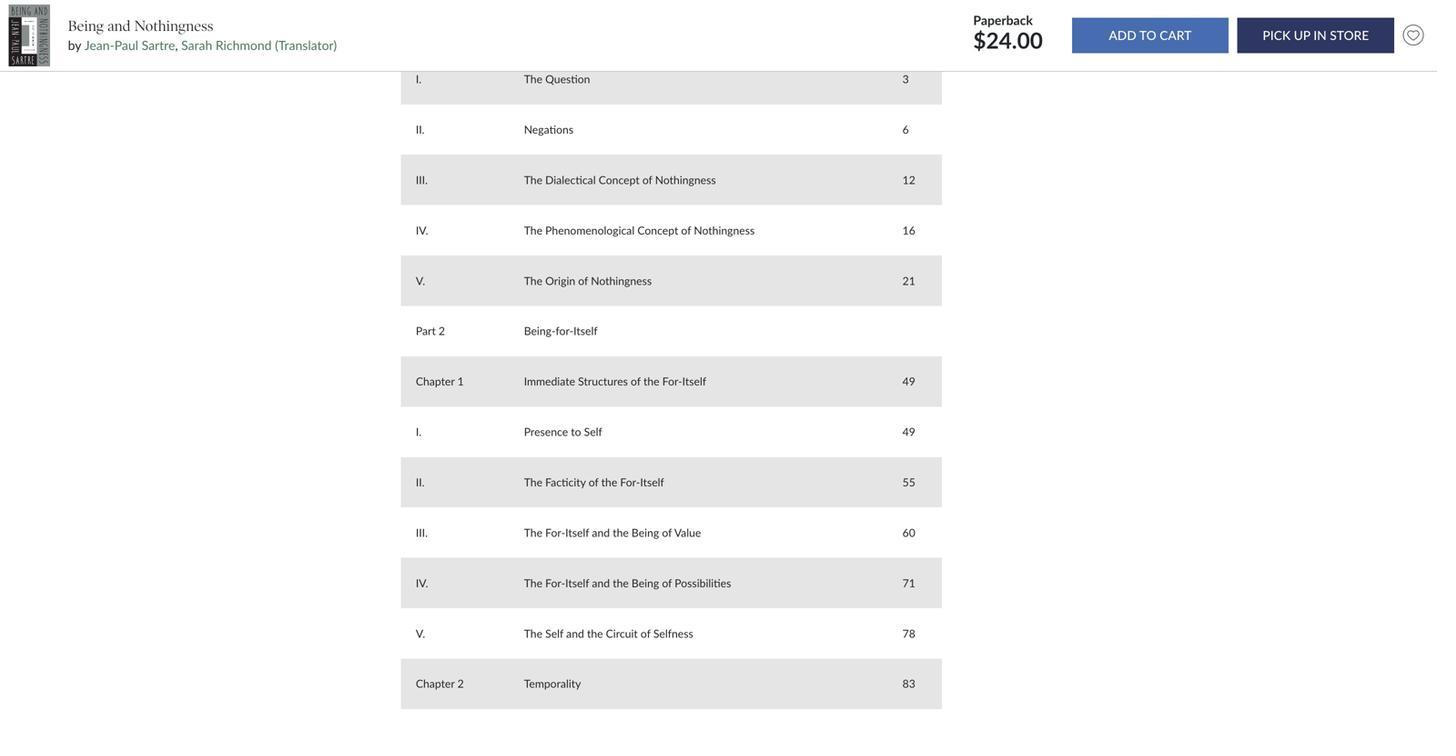 Task type: locate. For each thing, give the bounding box(es) containing it.
0 vertical spatial concept
[[599, 173, 640, 187]]

the dialectical concept of nothingness
[[524, 173, 716, 187]]

12
[[903, 173, 916, 187]]

1 vertical spatial 49
[[903, 426, 916, 439]]

the for-itself and the being of possibilities
[[524, 577, 731, 590]]

iv. for the phenomenological concept of nothingness
[[416, 224, 428, 237]]

being for iv.
[[632, 577, 659, 590]]

being
[[68, 17, 104, 35], [632, 527, 659, 540], [632, 577, 659, 590]]

1 vertical spatial self
[[545, 627, 564, 641]]

0 vertical spatial 49
[[903, 375, 916, 388]]

being-
[[524, 325, 556, 338]]

1 vertical spatial being
[[632, 527, 659, 540]]

itself for being-for-itself
[[574, 325, 598, 338]]

being up by
[[68, 17, 104, 35]]

the left question
[[524, 72, 543, 86]]

0 vertical spatial 2
[[439, 325, 445, 338]]

paperback $24.00
[[973, 12, 1048, 53]]

being and nothingness image
[[9, 4, 50, 67]]

the left circuit
[[587, 627, 603, 641]]

78
[[903, 627, 916, 641]]

,
[[175, 37, 178, 53]]

for-
[[556, 325, 574, 338]]

None submit
[[1072, 18, 1229, 53], [1238, 18, 1394, 53], [1072, 18, 1229, 53], [1238, 18, 1394, 53]]

2 the from the top
[[524, 173, 543, 187]]

chapter 2
[[416, 678, 464, 691]]

sarah richmond (translator) link
[[181, 37, 337, 53]]

v.
[[416, 274, 425, 287], [416, 627, 425, 641]]

7 the from the top
[[524, 577, 543, 590]]

iii.
[[416, 173, 428, 187], [416, 527, 428, 540]]

the right "facticity"
[[601, 476, 617, 489]]

the for-itself and the being of value
[[524, 527, 701, 540]]

1 vertical spatial v.
[[416, 627, 425, 641]]

1 horizontal spatial self
[[584, 426, 602, 439]]

phenomenological
[[545, 224, 635, 237]]

the left dialectical
[[524, 173, 543, 187]]

self up temporality
[[545, 627, 564, 641]]

selfness
[[653, 627, 693, 641]]

2 vertical spatial being
[[632, 577, 659, 590]]

5 the from the top
[[524, 476, 543, 489]]

temporality
[[524, 678, 581, 691]]

possibilities
[[675, 577, 731, 590]]

0 vertical spatial self
[[584, 426, 602, 439]]

0 vertical spatial chapter
[[416, 375, 455, 388]]

1 vertical spatial iii.
[[416, 527, 428, 540]]

1 the from the top
[[524, 72, 543, 86]]

2 i. from the top
[[416, 426, 422, 439]]

iii. for the for-itself and the being of value
[[416, 527, 428, 540]]

paul
[[114, 37, 138, 53]]

negations
[[524, 123, 574, 136]]

chapter for chapter 1
[[416, 375, 455, 388]]

1 v. from the top
[[416, 274, 425, 287]]

8 the from the top
[[524, 627, 543, 641]]

the phenomenological concept of nothingness
[[524, 224, 755, 237]]

chapter
[[416, 375, 455, 388], [416, 678, 455, 691]]

1 ii. from the top
[[416, 123, 425, 136]]

self right to
[[584, 426, 602, 439]]

concept for dialectical
[[599, 173, 640, 187]]

the left origin
[[524, 274, 543, 287]]

49 for immediate structures of the for-itself
[[903, 375, 916, 388]]

the right structures
[[644, 375, 660, 388]]

the up temporality
[[524, 627, 543, 641]]

1 iv. from the top
[[416, 224, 428, 237]]

ii. for the facticity of the for-itself
[[416, 476, 425, 489]]

v. up part
[[416, 274, 425, 287]]

the left "facticity"
[[524, 476, 543, 489]]

and
[[108, 17, 131, 35], [592, 527, 610, 540], [592, 577, 610, 590], [566, 627, 584, 641]]

concept right dialectical
[[599, 173, 640, 187]]

concept
[[599, 173, 640, 187], [638, 224, 678, 237]]

being for iii.
[[632, 527, 659, 540]]

6
[[903, 123, 909, 136]]

0 vertical spatial ii.
[[416, 123, 425, 136]]

49
[[903, 375, 916, 388], [903, 426, 916, 439]]

the self and the circuit of selfness
[[524, 627, 693, 641]]

v. for the self and the circuit of selfness
[[416, 627, 425, 641]]

itself
[[574, 325, 598, 338], [682, 375, 707, 388], [640, 476, 664, 489], [565, 527, 589, 540], [565, 577, 589, 590]]

1 i. from the top
[[416, 72, 422, 86]]

for- right structures
[[662, 375, 682, 388]]

v. for the origin of nothingness
[[416, 274, 425, 287]]

1 vertical spatial chapter
[[416, 678, 455, 691]]

to
[[571, 426, 581, 439]]

2 chapter from the top
[[416, 678, 455, 691]]

for- up the for-itself and the being of value
[[620, 476, 640, 489]]

facticity
[[545, 476, 586, 489]]

presence
[[524, 426, 568, 439]]

the for the facticity of the for-itself
[[524, 476, 543, 489]]

sartre
[[142, 37, 175, 53]]

immediate
[[524, 375, 575, 388]]

60
[[903, 527, 916, 540]]

1 vertical spatial i.
[[416, 426, 422, 439]]

1 iii. from the top
[[416, 173, 428, 187]]

concept for phenomenological
[[638, 224, 678, 237]]

1 vertical spatial concept
[[638, 224, 678, 237]]

and up paul
[[108, 17, 131, 35]]

iv.
[[416, 224, 428, 237], [416, 577, 428, 590]]

6 the from the top
[[524, 527, 543, 540]]

1 49 from the top
[[903, 375, 916, 388]]

the left the phenomenological
[[524, 224, 543, 237]]

of
[[642, 173, 652, 187], [681, 224, 691, 237], [578, 274, 588, 287], [631, 375, 641, 388], [589, 476, 599, 489], [662, 527, 672, 540], [662, 577, 672, 590], [641, 627, 651, 641]]

1 vertical spatial iv.
[[416, 577, 428, 590]]

being up circuit
[[632, 577, 659, 590]]

2 iv. from the top
[[416, 577, 428, 590]]

being left value
[[632, 527, 659, 540]]

0 horizontal spatial self
[[545, 627, 564, 641]]

i.
[[416, 72, 422, 86], [416, 426, 422, 439]]

and left circuit
[[566, 627, 584, 641]]

0 vertical spatial v.
[[416, 274, 425, 287]]

of right circuit
[[641, 627, 651, 641]]

1 vertical spatial 2
[[458, 678, 464, 691]]

0 vertical spatial iii.
[[416, 173, 428, 187]]

0 vertical spatial iv.
[[416, 224, 428, 237]]

the for the phenomenological concept of nothingness
[[524, 224, 543, 237]]

1 horizontal spatial 2
[[458, 678, 464, 691]]

of right "facticity"
[[589, 476, 599, 489]]

1 vertical spatial ii.
[[416, 476, 425, 489]]

21
[[903, 274, 916, 287]]

jean-
[[84, 37, 114, 53]]

ii.
[[416, 123, 425, 136], [416, 476, 425, 489]]

$24.00
[[973, 27, 1043, 53]]

0 horizontal spatial 2
[[439, 325, 445, 338]]

2 iii. from the top
[[416, 527, 428, 540]]

v. up chapter 2
[[416, 627, 425, 641]]

nothingness
[[134, 17, 214, 35], [655, 173, 716, 187], [694, 224, 755, 237], [591, 274, 652, 287]]

0 vertical spatial i.
[[416, 72, 422, 86]]

structures
[[578, 375, 628, 388]]

concept down the dialectical concept of nothingness at the top left of page
[[638, 224, 678, 237]]

the for the for-itself and the being of value
[[524, 527, 543, 540]]

2 ii. from the top
[[416, 476, 425, 489]]

the up the self and the circuit of selfness
[[524, 577, 543, 590]]

83
[[903, 678, 916, 691]]

the for the for-itself and the being of possibilities
[[524, 577, 543, 590]]

and up the self and the circuit of selfness
[[592, 577, 610, 590]]

2 49 from the top
[[903, 426, 916, 439]]

1 chapter from the top
[[416, 375, 455, 388]]

the down the facticity of the for-itself
[[524, 527, 543, 540]]

3
[[903, 72, 909, 86]]

for-
[[662, 375, 682, 388], [620, 476, 640, 489], [545, 527, 565, 540], [545, 577, 565, 590]]

the origin of nothingness
[[524, 274, 652, 287]]

the
[[524, 72, 543, 86], [524, 173, 543, 187], [524, 224, 543, 237], [524, 274, 543, 287], [524, 476, 543, 489], [524, 527, 543, 540], [524, 577, 543, 590], [524, 627, 543, 641]]

3 the from the top
[[524, 224, 543, 237]]

4 the from the top
[[524, 274, 543, 287]]

of up the phenomenological concept of nothingness
[[642, 173, 652, 187]]

the
[[644, 375, 660, 388], [601, 476, 617, 489], [613, 527, 629, 540], [613, 577, 629, 590], [587, 627, 603, 641]]

sarah
[[181, 37, 212, 53]]

immediate structures of the for-itself
[[524, 375, 707, 388]]

0 vertical spatial being
[[68, 17, 104, 35]]

2 v. from the top
[[416, 627, 425, 641]]

self
[[584, 426, 602, 439], [545, 627, 564, 641]]

2
[[439, 325, 445, 338], [458, 678, 464, 691]]

for- up the self and the circuit of selfness
[[545, 577, 565, 590]]

the for the dialectical concept of nothingness
[[524, 173, 543, 187]]



Task type: describe. For each thing, give the bounding box(es) containing it.
the question
[[524, 72, 590, 86]]

chapter for chapter 2
[[416, 678, 455, 691]]

i. for presence to self
[[416, 426, 422, 439]]

the for structures
[[644, 375, 660, 388]]

of right origin
[[578, 274, 588, 287]]

the for the self and the circuit of selfness
[[524, 627, 543, 641]]

for- down "facticity"
[[545, 527, 565, 540]]

being inside being and nothingness by jean-paul sartre , sarah richmond (translator)
[[68, 17, 104, 35]]

part
[[416, 325, 436, 338]]

itself for the for-itself and the being of possibilities
[[565, 577, 589, 590]]

2 for part 2
[[439, 325, 445, 338]]

and down the facticity of the for-itself
[[592, 527, 610, 540]]

iii. for the dialectical concept of nothingness
[[416, 173, 428, 187]]

being-for-itself
[[524, 325, 598, 338]]

the up the for-itself and the being of possibilities
[[613, 527, 629, 540]]

add to wishlist image
[[1399, 21, 1428, 50]]

of left value
[[662, 527, 672, 540]]

the for the origin of nothingness
[[524, 274, 543, 287]]

chapter 1
[[416, 375, 464, 388]]

and inside being and nothingness by jean-paul sartre , sarah richmond (translator)
[[108, 17, 131, 35]]

part 2
[[416, 325, 445, 338]]

of down the dialectical concept of nothingness at the top left of page
[[681, 224, 691, 237]]

16
[[903, 224, 916, 237]]

the for facticity
[[601, 476, 617, 489]]

(translator)
[[275, 37, 337, 53]]

richmond
[[216, 37, 272, 53]]

presence to self
[[524, 426, 602, 439]]

of left possibilities
[[662, 577, 672, 590]]

2 for chapter 2
[[458, 678, 464, 691]]

origin
[[545, 274, 575, 287]]

of right structures
[[631, 375, 641, 388]]

55
[[903, 476, 916, 489]]

49 for presence to self
[[903, 426, 916, 439]]

ii. for negations
[[416, 123, 425, 136]]

value
[[674, 527, 701, 540]]

nothingness inside being and nothingness by jean-paul sartre , sarah richmond (translator)
[[134, 17, 214, 35]]

by
[[68, 37, 81, 53]]

the for self
[[587, 627, 603, 641]]

paperback
[[973, 12, 1033, 28]]

71
[[903, 577, 916, 590]]

itself for the for-itself and the being of value
[[565, 527, 589, 540]]

1
[[458, 375, 464, 388]]

i. for the question
[[416, 72, 422, 86]]

the for the question
[[524, 72, 543, 86]]

jean-paul sartre link
[[84, 37, 175, 53]]

being and nothingness by jean-paul sartre , sarah richmond (translator)
[[68, 17, 337, 53]]

dialectical
[[545, 173, 596, 187]]

question
[[545, 72, 590, 86]]

the facticity of the for-itself
[[524, 476, 664, 489]]

the up circuit
[[613, 577, 629, 590]]

circuit
[[606, 627, 638, 641]]

iv. for the for-itself and the being of possibilities
[[416, 577, 428, 590]]



Task type: vqa. For each thing, say whether or not it's contained in the screenshot.


